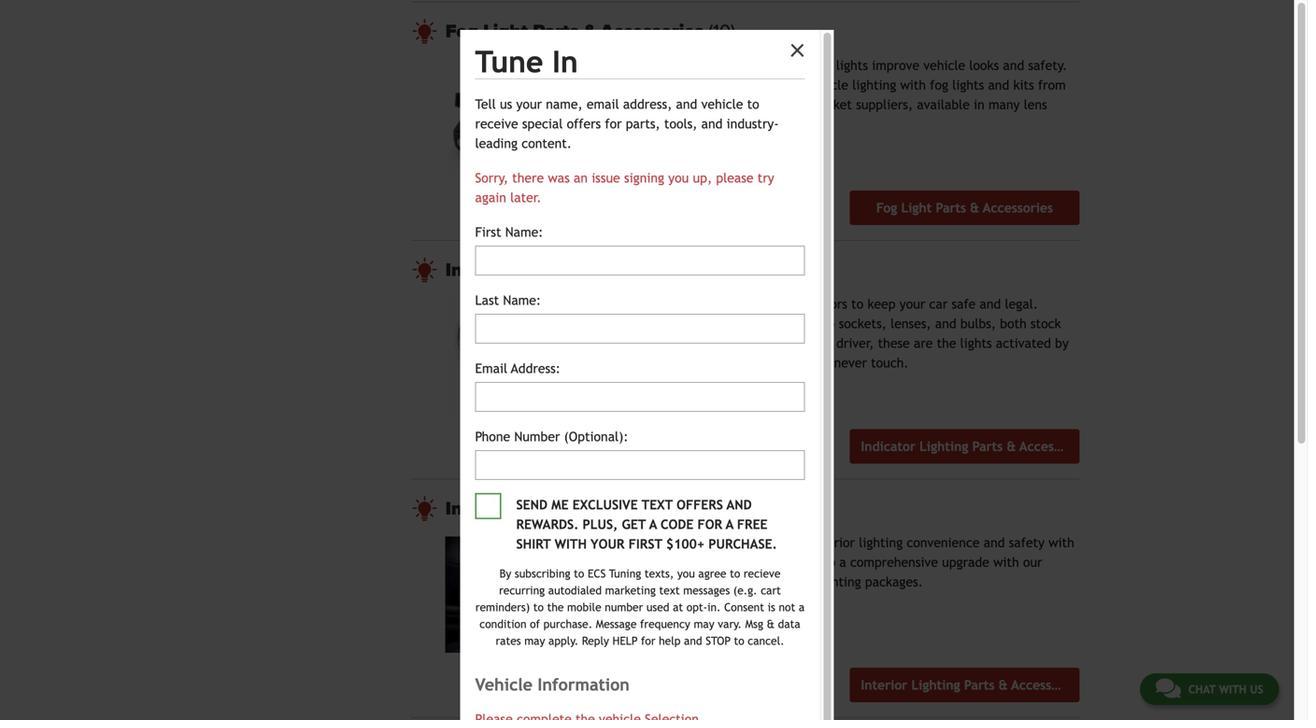 Task type: vqa. For each thing, say whether or not it's contained in the screenshot.
Min Price number field
no



Task type: locate. For each thing, give the bounding box(es) containing it.
exclusive
[[573, 498, 638, 513]]

offers down email
[[567, 116, 601, 131]]

phone
[[475, 430, 510, 444]]

with left us
[[1220, 683, 1247, 696]]

purchase. down free
[[709, 537, 778, 552]]

purchase. up apply. on the left of the page
[[544, 618, 593, 631]]

interior
[[446, 498, 511, 520]]

1 vertical spatial text
[[660, 584, 680, 597]]

interior lighting parts & accessories thumbnail image image
[[446, 537, 600, 653]]

accessories up "$100+" on the bottom
[[661, 498, 764, 520]]

1 vertical spatial purchase.
[[544, 618, 593, 631]]

lighting for indicator
[[529, 259, 602, 281]]

& left 'code'
[[644, 498, 656, 520]]

lighting up last name:
[[529, 259, 602, 281]]

and inside send me exclusive text offers and rewards. plus, get a code for a free shirt with your first $100+ purchase.
[[727, 498, 752, 513]]

may down opt-
[[694, 618, 715, 631]]

for left help
[[641, 635, 656, 648]]

condition
[[480, 618, 527, 631]]

offers up 'code'
[[677, 498, 723, 513]]

your right us
[[516, 97, 542, 112]]

0 horizontal spatial your
[[516, 97, 542, 112]]

a inside "by subscribing to ecs tuning texts, you agree to recieve recurring autodialed marketing text messages (e.g. cart reminders) to the mobile number used at opt-in. consent is not a condition of purchase. message frequency may vary. msg & data rates may apply. reply help for help and stop to cancel."
[[799, 601, 805, 614]]

1 horizontal spatial purchase.
[[709, 537, 778, 552]]

ecs
[[588, 567, 606, 580]]

tune in
[[475, 44, 578, 79]]

None telephone field
[[475, 451, 805, 480]]

0 vertical spatial accessories
[[601, 20, 704, 43]]

lighting up shirt
[[515, 498, 588, 520]]

by subscribing to ecs tuning texts, you agree to recieve recurring autodialed marketing text messages (e.g. cart reminders) to the mobile number used at opt-in. consent is not a condition of purchase. message frequency may vary. msg & data rates may apply. reply help for help and stop to cancel.
[[476, 567, 805, 648]]

with inside send me exclusive text offers and rewards. plus, get a code for a free shirt with your first $100+ purchase.
[[555, 537, 587, 552]]

2 horizontal spatial a
[[799, 601, 805, 614]]

your down "plus,"
[[591, 537, 625, 552]]

with
[[555, 537, 587, 552], [1220, 683, 1247, 696]]

accessories down please
[[674, 259, 777, 281]]

0 vertical spatial offers
[[567, 116, 601, 131]]

and right help
[[684, 635, 703, 648]]

(e.g.
[[734, 584, 758, 597]]

1 vertical spatial name:
[[503, 293, 541, 308]]

free
[[737, 517, 768, 532]]

0 vertical spatial you
[[669, 171, 689, 186]]

0 horizontal spatial purchase.
[[544, 618, 593, 631]]

parts for fog
[[533, 20, 579, 43]]

accessories for fog light parts & accessories
[[601, 20, 704, 43]]

message
[[596, 618, 637, 631]]

1 vertical spatial accessories
[[674, 259, 777, 281]]

consent
[[725, 601, 765, 614]]

a right get
[[650, 517, 657, 532]]

1 vertical spatial may
[[525, 635, 545, 648]]

1 horizontal spatial may
[[694, 618, 715, 631]]

0 vertical spatial for
[[605, 116, 622, 131]]

used
[[647, 601, 670, 614]]

your
[[516, 97, 542, 112], [591, 537, 625, 552]]

last
[[475, 293, 499, 308]]

parts
[[533, 20, 579, 43], [606, 259, 652, 281], [593, 498, 639, 520]]

1 vertical spatial your
[[591, 537, 625, 552]]

you inside sorry, there was an issue signing you up, please try again later.
[[669, 171, 689, 186]]

text inside send me exclusive text offers and rewards. plus, get a code for a free shirt with your first $100+ purchase.
[[642, 498, 673, 513]]

you
[[669, 171, 689, 186], [678, 567, 695, 580]]

0 vertical spatial text
[[642, 498, 673, 513]]

data
[[778, 618, 801, 631]]

a left free
[[726, 517, 734, 532]]

fog light parts & accessories thumbnail image image
[[446, 59, 600, 176]]

an
[[574, 171, 588, 186]]

parts,
[[626, 116, 661, 131]]

offers
[[567, 116, 601, 131], [677, 498, 723, 513]]

2 vertical spatial accessories
[[661, 498, 764, 520]]

text up at
[[660, 584, 680, 597]]

and
[[676, 97, 698, 112], [702, 116, 723, 131], [727, 498, 752, 513], [684, 635, 703, 648]]

0 horizontal spatial with
[[555, 537, 587, 552]]

to down vary.
[[734, 635, 745, 648]]

parts for interior
[[593, 498, 639, 520]]

name: right last
[[503, 293, 541, 308]]

fog light parts & accessories link
[[446, 20, 1080, 43]]

& right the msg at bottom
[[767, 618, 775, 631]]

and down vehicle at right top
[[702, 116, 723, 131]]

1 vertical spatial offers
[[677, 498, 723, 513]]

autodialed
[[549, 584, 602, 597]]

for down email
[[605, 116, 622, 131]]

chat
[[1189, 683, 1216, 696]]

for up "$100+" on the bottom
[[698, 517, 723, 532]]

lighting
[[529, 259, 602, 281], [515, 498, 588, 520]]

indicator lighting parts & accessories link
[[446, 259, 1080, 281]]

to
[[747, 97, 760, 112], [574, 567, 585, 580], [730, 567, 741, 580], [534, 601, 544, 614], [734, 635, 745, 648]]

again
[[475, 190, 507, 205]]

us
[[1250, 683, 1264, 696]]

0 vertical spatial may
[[694, 618, 715, 631]]

0 vertical spatial your
[[516, 97, 542, 112]]

accessories up address,
[[601, 20, 704, 43]]

cart
[[761, 584, 781, 597]]

None text field
[[475, 246, 805, 276], [475, 314, 805, 344], [475, 246, 805, 276], [475, 314, 805, 344]]

1 vertical spatial you
[[678, 567, 695, 580]]

0 vertical spatial name:
[[505, 225, 543, 240]]

accessories for interior lighting parts & accessories
[[661, 498, 764, 520]]

sorry,
[[475, 171, 508, 186]]

name: for last name:
[[503, 293, 541, 308]]

Send me exclusive text offers and rewards. Plus, get a code for a free shirt with your first $100+ purchase. checkbox
[[475, 493, 502, 520]]

for inside send me exclusive text offers and rewards. plus, get a code for a free shirt with your first $100+ purchase.
[[698, 517, 723, 532]]

0 vertical spatial parts
[[533, 20, 579, 43]]

rewards.
[[516, 517, 579, 532]]

sorry, there was an issue signing you up, please try again later.
[[475, 171, 775, 205]]

0 horizontal spatial offers
[[567, 116, 601, 131]]

and up tools,
[[676, 97, 698, 112]]

0 horizontal spatial may
[[525, 635, 545, 648]]

offers inside tell us your name, email address, and vehicle to receive special offers for parts, tools, and industry- leading content.
[[567, 116, 601, 131]]

address:
[[511, 361, 561, 376]]

vary.
[[718, 618, 742, 631]]

tuning
[[609, 567, 642, 580]]

0 horizontal spatial for
[[605, 116, 622, 131]]

vehicle information
[[475, 675, 630, 695]]

you inside "by subscribing to ecs tuning texts, you agree to recieve recurring autodialed marketing text messages (e.g. cart reminders) to the mobile number used at opt-in. consent is not a condition of purchase. message frequency may vary. msg & data rates may apply. reply help for help and stop to cancel."
[[678, 567, 695, 580]]

may
[[694, 618, 715, 631], [525, 635, 545, 648]]

1 horizontal spatial with
[[1220, 683, 1247, 696]]

and up free
[[727, 498, 752, 513]]

1 vertical spatial for
[[698, 517, 723, 532]]

name,
[[546, 97, 583, 112]]

& up email
[[584, 20, 596, 43]]

purchase. inside send me exclusive text offers and rewards. plus, get a code for a free shirt with your first $100+ purchase.
[[709, 537, 778, 552]]

plus,
[[583, 517, 618, 532]]

number
[[605, 601, 643, 614]]

$100+
[[666, 537, 705, 552]]

text
[[642, 498, 673, 513], [660, 584, 680, 597]]

you left agree
[[678, 567, 695, 580]]

phone number (optional):
[[475, 430, 629, 444]]

for
[[605, 116, 622, 131], [698, 517, 723, 532], [641, 635, 656, 648]]

0 vertical spatial purchase.
[[709, 537, 778, 552]]

& for interior lighting parts & accessories
[[644, 498, 656, 520]]

name: down later.
[[505, 225, 543, 240]]

us
[[500, 97, 513, 112]]

& down sorry, there was an issue signing you up, please try again later.
[[657, 259, 669, 281]]

2 horizontal spatial for
[[698, 517, 723, 532]]

1 horizontal spatial your
[[591, 537, 625, 552]]

texts,
[[645, 567, 674, 580]]

recieve
[[744, 567, 781, 580]]

a
[[650, 517, 657, 532], [726, 517, 734, 532], [799, 601, 805, 614]]

a right not
[[799, 601, 805, 614]]

leading
[[475, 136, 518, 151]]

in
[[552, 44, 578, 79]]

2 vertical spatial parts
[[593, 498, 639, 520]]

1 vertical spatial with
[[1220, 683, 1247, 696]]

text up 'code'
[[642, 498, 673, 513]]

with down rewards.
[[555, 537, 587, 552]]

None email field
[[475, 382, 805, 412]]

may down of
[[525, 635, 545, 648]]

subscribing
[[515, 567, 571, 580]]

to up industry-
[[747, 97, 760, 112]]

stop
[[706, 635, 731, 648]]

1 vertical spatial lighting
[[515, 498, 588, 520]]

accessories
[[601, 20, 704, 43], [674, 259, 777, 281], [661, 498, 764, 520]]

1 horizontal spatial for
[[641, 635, 656, 648]]

1 vertical spatial parts
[[606, 259, 652, 281]]

you left up,
[[669, 171, 689, 186]]

name:
[[505, 225, 543, 240], [503, 293, 541, 308]]

0 vertical spatial with
[[555, 537, 587, 552]]

1 horizontal spatial offers
[[677, 498, 723, 513]]

2 vertical spatial for
[[641, 635, 656, 648]]

0 vertical spatial lighting
[[529, 259, 602, 281]]



Task type: describe. For each thing, give the bounding box(es) containing it.
for inside "by subscribing to ecs tuning texts, you agree to recieve recurring autodialed marketing text messages (e.g. cart reminders) to the mobile number used at opt-in. consent is not a condition of purchase. message frequency may vary. msg & data rates may apply. reply help for help and stop to cancel."
[[641, 635, 656, 648]]

fog light parts & accessories
[[446, 20, 709, 43]]

number
[[514, 430, 560, 444]]

for inside tell us your name, email address, and vehicle to receive special offers for parts, tools, and industry- leading content.
[[605, 116, 622, 131]]

by
[[500, 567, 512, 580]]

chat with us
[[1189, 683, 1264, 696]]

agree
[[699, 567, 727, 580]]

send me exclusive text offers and rewards. plus, get a code for a free shirt with your first $100+ purchase.
[[516, 498, 778, 552]]

& inside "by subscribing to ecs tuning texts, you agree to recieve recurring autodialed marketing text messages (e.g. cart reminders) to the mobile number used at opt-in. consent is not a condition of purchase. message frequency may vary. msg & data rates may apply. reply help for help and stop to cancel."
[[767, 618, 775, 631]]

at
[[673, 601, 683, 614]]

tell
[[475, 97, 496, 112]]

address,
[[623, 97, 672, 112]]

your inside send me exclusive text offers and rewards. plus, get a code for a free shirt with your first $100+ purchase.
[[591, 537, 625, 552]]

first
[[629, 537, 663, 552]]

to up (e.g.
[[730, 567, 741, 580]]

cancel.
[[748, 635, 785, 648]]

tune
[[475, 44, 543, 79]]

was
[[548, 171, 570, 186]]

email
[[475, 361, 508, 376]]

light
[[483, 20, 528, 43]]

0 horizontal spatial a
[[650, 517, 657, 532]]

reminders)
[[476, 601, 530, 614]]

to up autodialed
[[574, 567, 585, 580]]

interior lighting parts & accessories link
[[446, 498, 1080, 520]]

help
[[613, 635, 638, 648]]

tell us your name, email address, and vehicle to receive special offers for parts, tools, and industry- leading content.
[[475, 97, 779, 151]]

please
[[716, 171, 754, 186]]

name: for first name:
[[505, 225, 543, 240]]

try
[[758, 171, 775, 186]]

industry-
[[727, 116, 779, 131]]

your inside tell us your name, email address, and vehicle to receive special offers for parts, tools, and industry- leading content.
[[516, 97, 542, 112]]

of
[[530, 618, 540, 631]]

first name:
[[475, 225, 543, 240]]

vehicle
[[702, 97, 744, 112]]

lighting for interior
[[515, 498, 588, 520]]

1 horizontal spatial a
[[726, 517, 734, 532]]

(optional):
[[564, 430, 629, 444]]

help
[[659, 635, 681, 648]]

indicator lighting parts & accessories thumbnail image image
[[446, 298, 600, 414]]

mobile
[[567, 601, 602, 614]]

rates
[[496, 635, 521, 648]]

content.
[[522, 136, 572, 151]]

apply.
[[549, 635, 579, 648]]

frequency
[[640, 618, 691, 631]]

code
[[661, 517, 694, 532]]

recurring
[[499, 584, 545, 597]]

issue
[[592, 171, 621, 186]]

later.
[[510, 190, 542, 205]]

you for agree
[[678, 567, 695, 580]]

information
[[538, 675, 630, 695]]

you for up,
[[669, 171, 689, 186]]

signing
[[624, 171, 665, 186]]

marketing
[[605, 584, 656, 597]]

in.
[[708, 601, 721, 614]]

email
[[587, 97, 619, 112]]

to left the
[[534, 601, 544, 614]]

& for indicator lighting parts & accessories
[[657, 259, 669, 281]]

accessories for indicator lighting parts & accessories
[[674, 259, 777, 281]]

purchase. inside "by subscribing to ecs tuning texts, you agree to recieve recurring autodialed marketing text messages (e.g. cart reminders) to the mobile number used at opt-in. consent is not a condition of purchase. message frequency may vary. msg & data rates may apply. reply help for help and stop to cancel."
[[544, 618, 593, 631]]

last name:
[[475, 293, 541, 308]]

up,
[[693, 171, 712, 186]]

tools,
[[665, 116, 698, 131]]

& for fog light parts & accessories
[[584, 20, 596, 43]]

messages
[[684, 584, 730, 597]]

and inside "by subscribing to ecs tuning texts, you agree to recieve recurring autodialed marketing text messages (e.g. cart reminders) to the mobile number used at opt-in. consent is not a condition of purchase. message frequency may vary. msg & data rates may apply. reply help for help and stop to cancel."
[[684, 635, 703, 648]]

none email field inside tune in 'document'
[[475, 382, 805, 412]]

indicator lighting parts & accessories
[[446, 259, 782, 281]]

is
[[768, 601, 776, 614]]

indicator
[[446, 259, 524, 281]]

text inside "by subscribing to ecs tuning texts, you agree to recieve recurring autodialed marketing text messages (e.g. cart reminders) to the mobile number used at opt-in. consent is not a condition of purchase. message frequency may vary. msg & data rates may apply. reply help for help and stop to cancel."
[[660, 584, 680, 597]]

shirt
[[516, 537, 551, 552]]

me
[[552, 498, 569, 513]]

vehicle
[[475, 675, 533, 695]]

email address:
[[475, 361, 561, 376]]

reply
[[582, 635, 609, 648]]

tune in document
[[460, 30, 834, 721]]

offers inside send me exclusive text offers and rewards. plus, get a code for a free shirt with your first $100+ purchase.
[[677, 498, 723, 513]]

opt-
[[687, 601, 708, 614]]

to inside tell us your name, email address, and vehicle to receive special offers for parts, tools, and industry- leading content.
[[747, 97, 760, 112]]

there
[[512, 171, 544, 186]]

msg
[[746, 618, 764, 631]]

the
[[547, 601, 564, 614]]

parts for indicator
[[606, 259, 652, 281]]

none telephone field inside tune in 'document'
[[475, 451, 805, 480]]

first
[[475, 225, 502, 240]]

chat with us link
[[1140, 674, 1280, 706]]

not
[[779, 601, 796, 614]]

fog
[[446, 20, 479, 43]]

interior lighting parts & accessories
[[446, 498, 768, 520]]

tune in dialog
[[0, 0, 1309, 721]]



